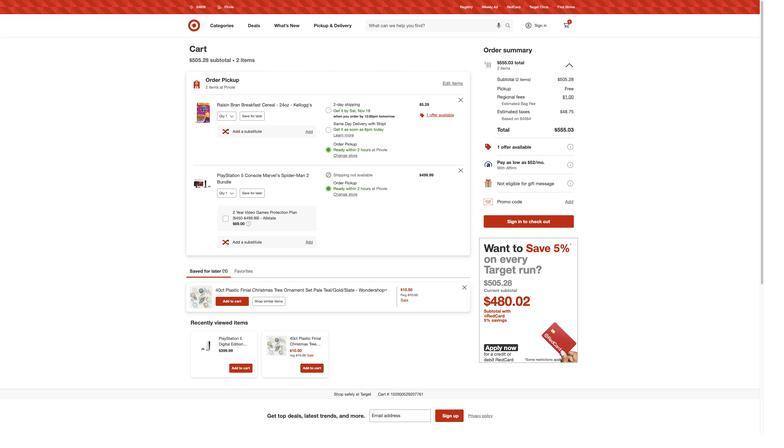 Task type: vqa. For each thing, say whether or not it's contained in the screenshot.
right the available
yes



Task type: locate. For each thing, give the bounding box(es) containing it.
for down playstation 5 console marvel's spider-man 2 bundle
[[251, 191, 255, 195]]

40ct plastic finial christmas tree ornament set - wondershop™ image
[[267, 336, 287, 356], [267, 336, 287, 356]]

sign left up
[[443, 414, 452, 419]]

playstation 5 console marvel's spider-man 2 bundle link
[[217, 173, 317, 185]]

edit items button
[[443, 80, 463, 87]]

finial inside 40ct plastic finial christmas tree ornament set - wondershop™
[[312, 337, 321, 341]]

christmas up "similar"
[[252, 288, 273, 293]]

5 inside playstation 5 console marvel's spider-man 2 bundle
[[241, 173, 244, 178]]

to down the 'edition' on the bottom
[[239, 367, 243, 371]]

40ct plastic finial christmas tree ornament set pale teal/gold/slate - wondershop™
[[216, 288, 387, 293]]

$555.03 inside $555.03 total 2 items
[[498, 60, 514, 65]]

substitute down $69.00
[[245, 240, 262, 245]]

add to cart button down $399.99
[[229, 364, 253, 373]]

2 up raisin bran breakfast cereal - 24oz - kellogg's image
[[206, 85, 208, 90]]

2 substitute from the top
[[245, 240, 262, 245]]

tree for pale
[[274, 288, 283, 293]]

when
[[334, 114, 343, 119]]

0 horizontal spatial target
[[361, 392, 372, 397]]

total
[[515, 60, 525, 65]]

change store button
[[334, 153, 358, 159], [334, 192, 358, 197]]

1 save for later from the top
[[242, 114, 263, 118]]

tree up $10.50 reg $15.00 sale
[[309, 342, 317, 347]]

1 down $5.29
[[427, 113, 429, 117]]

2 it from the top
[[341, 127, 344, 132]]

1 horizontal spatial on
[[515, 116, 519, 121]]

1 ready from the top
[[334, 148, 345, 152]]

as down day
[[345, 127, 349, 132]]

a left credit
[[491, 352, 494, 358]]

2 down same day delivery with shipt get it as soon as 6pm today learn more
[[358, 148, 360, 152]]

2 right 'man' at the left top of page
[[307, 173, 309, 178]]

0 horizontal spatial 1 offer available button
[[427, 112, 455, 118]]

add to cart inside 40ct plastic finial christmas tree ornament set pale teal/gold/slate - wondershop™ list item
[[223, 300, 242, 304]]

1 change store button from the top
[[334, 153, 358, 159]]

to
[[524, 219, 528, 225], [513, 242, 524, 255], [231, 300, 234, 304], [239, 367, 243, 371], [310, 367, 314, 371]]

40ct plastic finial christmas tree ornament set - wondershop™ link
[[290, 336, 323, 358]]

- left 24oz on the top
[[277, 102, 278, 108]]

0 vertical spatial with
[[369, 121, 376, 126]]

0 vertical spatial later
[[256, 114, 263, 118]]

1 horizontal spatial $505.28
[[484, 278, 513, 288]]

change
[[334, 153, 348, 158], [334, 192, 348, 197]]

it inside same day delivery with shipt get it as soon as 6pm today learn more
[[341, 127, 344, 132]]

top
[[278, 413, 287, 420]]

change store button right store pickup option at top left
[[334, 153, 358, 159]]

1 vertical spatial offer
[[502, 144, 512, 150]]

subtotal for subtotal (2 items)
[[498, 77, 515, 82]]

1 vertical spatial ready
[[334, 186, 345, 191]]

0 vertical spatial available
[[439, 113, 455, 117]]

change for store pickup radio on the left top of page
[[334, 192, 348, 197]]

get left top on the bottom
[[267, 413, 277, 420]]

target circle link
[[530, 5, 549, 10]]

order
[[484, 46, 502, 54], [206, 77, 221, 83], [334, 142, 344, 147], [334, 181, 344, 186]]

restrictions
[[536, 358, 553, 362]]

cart up $505.28 subtotal on the top
[[190, 44, 207, 54]]

finial inside list item
[[241, 288, 251, 293]]

add
[[233, 129, 240, 134], [306, 129, 313, 134], [566, 199, 574, 205], [233, 240, 240, 245], [306, 240, 313, 245], [223, 300, 230, 304], [232, 367, 238, 371], [303, 367, 310, 371]]

0 horizontal spatial $15.00
[[296, 354, 306, 358]]

christmas up $10.50 reg $15.00 sale
[[290, 342, 308, 347]]

spider-
[[282, 173, 297, 178]]

with up savings
[[503, 309, 511, 315]]

0 vertical spatial offer
[[430, 113, 438, 117]]

1 save for later button from the top
[[240, 112, 265, 121]]

1 horizontal spatial console
[[245, 173, 262, 178]]

tree inside list item
[[274, 288, 283, 293]]

offer inside cart item ready to fulfill group
[[430, 113, 438, 117]]

teal/gold/slate
[[324, 288, 355, 293]]

christmas inside 40ct plastic finial christmas tree ornament set - wondershop™
[[290, 342, 308, 347]]

2 horizontal spatial available
[[513, 144, 532, 150]]

1 vertical spatial available
[[513, 144, 532, 150]]

more
[[345, 133, 354, 138]]

substitute for top add button
[[245, 129, 262, 134]]

playstation for playstation 5 digital edition console
[[219, 337, 239, 341]]

save for console
[[242, 191, 250, 195]]

$10.50 inside $10.50 reg $15.00 sale
[[401, 288, 413, 293]]

2 add a substitute from the top
[[233, 240, 262, 245]]

$15.00 inside $10.50 reg $15.00 sale
[[296, 354, 306, 358]]

subtotal for subtotal with
[[484, 309, 502, 315]]

None radio
[[326, 108, 332, 113], [326, 127, 332, 133], [326, 108, 332, 113], [326, 127, 332, 133]]

1 order pickup ready within 2 hours at pinole change store from the top
[[334, 142, 388, 158]]

2
[[569, 20, 571, 24], [236, 57, 239, 63], [498, 66, 500, 71], [206, 85, 208, 90], [358, 148, 360, 152], [307, 173, 309, 178], [358, 186, 360, 191], [233, 210, 235, 215]]

ornament inside 40ct plastic finial christmas tree ornament set - wondershop™
[[290, 348, 308, 353]]

pickup inside order pickup 2 items at pinole
[[222, 77, 240, 83]]

0 vertical spatial set
[[306, 288, 313, 293]]

target left circle
[[530, 5, 539, 9]]

find stores
[[558, 5, 576, 9]]

2 inside $555.03 total 2 items
[[498, 66, 500, 71]]

0 vertical spatial hours
[[361, 148, 371, 152]]

1 horizontal spatial 1
[[427, 113, 429, 117]]

playstation inside playstation 5 console marvel's spider-man 2 bundle
[[217, 173, 240, 178]]

pickup down 2 items
[[222, 77, 240, 83]]

0 vertical spatial ornament
[[284, 288, 305, 293]]

add to cart button inside 40ct plastic finial christmas tree ornament set pale teal/gold/slate - wondershop™ list item
[[216, 297, 249, 306]]

1 vertical spatial within
[[346, 186, 357, 191]]

2 inside order pickup 2 items at pinole
[[206, 85, 208, 90]]

pickup down 'more'
[[345, 142, 357, 147]]

within down 'more'
[[346, 148, 357, 152]]

save for later button down breakfast
[[240, 112, 265, 121]]

0 horizontal spatial $10.50
[[290, 349, 302, 354]]

based on 94564
[[502, 116, 531, 121]]

0 vertical spatial 1 offer available
[[427, 113, 455, 117]]

playstation 5 digital edition console image
[[196, 336, 215, 356], [196, 336, 215, 356]]

ready right store pickup radio on the left top of page
[[334, 186, 345, 191]]

shop inside shop similar items button
[[255, 300, 263, 304]]

day
[[345, 121, 352, 126]]

$555.03
[[498, 60, 514, 65], [555, 127, 574, 133]]

games
[[256, 210, 269, 215]]

on down estimated taxes
[[515, 116, 519, 121]]

sign for sign in to check out
[[508, 219, 517, 225]]

console inside playstation 5 digital edition console
[[219, 348, 234, 353]]

on
[[515, 116, 519, 121], [484, 253, 497, 266]]

1 vertical spatial cart item ready to fulfill group
[[187, 166, 470, 256]]

at up raisin
[[220, 85, 223, 90]]

1 vertical spatial sign
[[508, 219, 517, 225]]

playstation up "digital"
[[219, 337, 239, 341]]

delivery up the soon
[[353, 121, 368, 126]]

(
[[223, 269, 224, 274]]

$555.03 down $48.75 at the top
[[555, 127, 574, 133]]

as right low
[[522, 160, 527, 166]]

1 vertical spatial by
[[360, 114, 364, 119]]

1 vertical spatial console
[[219, 348, 234, 353]]

with inside same day delivery with shipt get it as soon as 6pm today learn more
[[369, 121, 376, 126]]

2 save for later from the top
[[242, 191, 263, 195]]

1 offer available button down $5.29
[[427, 112, 455, 118]]

sale inside $10.50 reg $15.00 sale
[[401, 298, 409, 303]]

tree up shop similar items
[[274, 288, 283, 293]]

2 change store button from the top
[[334, 192, 358, 197]]

- inside 2 year video games protection plan ($450-$499.99) - allstate
[[261, 216, 262, 221]]

$505.28 inside $505.28 current subtotal $480.02
[[484, 278, 513, 288]]

$15.00 inside $10.50 reg $15.00 sale
[[408, 293, 418, 298]]

0 vertical spatial estimated
[[502, 101, 520, 106]]

0 horizontal spatial christmas
[[252, 288, 273, 293]]

store for store pickup option at top left
[[349, 153, 358, 158]]

subtotal right current at the right bottom
[[501, 288, 518, 294]]

delivery for &
[[334, 23, 352, 28]]

1 vertical spatial subtotal
[[501, 288, 518, 294]]

within for store pickup radio on the left top of page
[[346, 186, 357, 191]]

0 vertical spatial $15.00
[[408, 293, 418, 298]]

now
[[504, 344, 517, 352]]

add to cart down $10.50 reg $15.00 sale
[[303, 367, 321, 371]]

target inside the on every target run?
[[484, 264, 516, 277]]

cart
[[235, 300, 242, 304], [243, 367, 250, 371], [315, 367, 321, 371]]

taxes
[[519, 109, 530, 115]]

by up you
[[345, 108, 349, 113]]

40ct up $10.50 reg $15.00 sale
[[290, 337, 298, 341]]

shop left the safely
[[334, 392, 344, 397]]

0 vertical spatial console
[[245, 173, 262, 178]]

sign down promo code
[[508, 219, 517, 225]]

1 horizontal spatial in
[[544, 23, 547, 28]]

delivery inside same day delivery with shipt get it as soon as 6pm today learn more
[[353, 121, 368, 126]]

privacy policy
[[469, 414, 493, 419]]

1 vertical spatial 40ct
[[290, 337, 298, 341]]

want to save 5% *
[[484, 242, 572, 255]]

add to cart button up viewed
[[216, 297, 249, 306]]

by down nov
[[360, 114, 364, 119]]

console left marvel's
[[245, 173, 262, 178]]

same day delivery with shipt get it as soon as 6pm today learn more
[[334, 121, 386, 138]]

40ct inside list item
[[216, 288, 225, 293]]

delivery for day
[[353, 121, 368, 126]]

1 vertical spatial get
[[334, 127, 340, 132]]

1 vertical spatial it
[[341, 127, 344, 132]]

0 vertical spatial change store button
[[334, 153, 358, 159]]

2 vertical spatial available
[[358, 173, 373, 178]]

estimated down the regional fees
[[502, 101, 520, 106]]

in down circle
[[544, 23, 547, 28]]

for down breakfast
[[251, 114, 255, 118]]

christmas inside list item
[[252, 288, 273, 293]]

2 save for later button from the top
[[240, 189, 265, 198]]

estimated up based
[[498, 109, 518, 115]]

sale right reg
[[307, 354, 314, 358]]

affirm image
[[485, 162, 493, 167]]

0 horizontal spatial cart
[[235, 300, 242, 304]]

save for breakfast
[[242, 114, 250, 118]]

1 vertical spatial a
[[241, 240, 243, 245]]

set inside list item
[[306, 288, 313, 293]]

wondershop™
[[359, 288, 387, 293], [290, 354, 315, 358]]

1 cart item ready to fulfill group from the top
[[187, 95, 470, 165]]

1 vertical spatial save for later
[[242, 191, 263, 195]]

add a substitute
[[233, 129, 262, 134], [233, 240, 262, 245]]

cart for cart
[[190, 44, 207, 54]]

ready for change store 'button' for store pickup option at top left
[[334, 148, 345, 152]]

year
[[236, 210, 244, 215]]

change store button right store pickup radio on the left top of page
[[334, 192, 358, 197]]

1 within from the top
[[346, 148, 357, 152]]

6pm
[[365, 127, 373, 132]]

ornament up reg
[[290, 348, 308, 353]]

- right the 'teal/gold/slate'
[[356, 288, 358, 293]]

1 offer available up low
[[498, 144, 532, 150]]

it up the learn more 'button'
[[341, 127, 344, 132]]

add a substitute down breakfast
[[233, 129, 262, 134]]

0 horizontal spatial shop
[[255, 300, 263, 304]]

shop left "similar"
[[255, 300, 263, 304]]

on inside the on every target run?
[[484, 253, 497, 266]]

finial
[[241, 288, 251, 293], [312, 337, 321, 341]]

1 vertical spatial plastic
[[299, 337, 311, 341]]

shop for shop similar items
[[255, 300, 263, 304]]

$69.00
[[233, 221, 245, 226]]

latest
[[305, 413, 319, 420]]

$399.99 add to cart
[[219, 349, 250, 371]]

1 vertical spatial target
[[484, 264, 516, 277]]

save for later button
[[240, 112, 265, 121], [240, 189, 265, 198]]

in left 'check' on the right bottom
[[519, 219, 523, 225]]

2 right $505.28 subtotal on the top
[[236, 57, 239, 63]]

5 inside playstation 5 digital edition console
[[240, 337, 242, 341]]

0 vertical spatial add a substitute
[[233, 129, 262, 134]]

0 vertical spatial plastic
[[226, 288, 239, 293]]

1 vertical spatial substitute
[[245, 240, 262, 245]]

later
[[256, 114, 263, 118], [256, 191, 263, 195], [212, 269, 221, 274]]

40ct for 40ct plastic finial christmas tree ornament set - wondershop™
[[290, 337, 298, 341]]

every
[[500, 253, 528, 266]]

at inside order pickup 2 items at pinole
[[220, 85, 223, 90]]

subtotal up order pickup 2 items at pinole
[[210, 57, 231, 63]]

not eligible for gift message
[[498, 181, 555, 187]]

save for later button for breakfast
[[240, 112, 265, 121]]

learn
[[334, 133, 344, 138]]

tree inside 40ct plastic finial christmas tree ornament set - wondershop™
[[309, 342, 317, 347]]

circle
[[540, 5, 549, 9]]

add a substitute for the bottommost add button
[[233, 240, 262, 245]]

40ct
[[216, 288, 225, 293], [290, 337, 298, 341]]

tree
[[274, 288, 283, 293], [309, 342, 317, 347]]

low
[[513, 160, 521, 166]]

ready right store pickup option at top left
[[334, 148, 345, 152]]

change down shipping
[[334, 192, 348, 197]]

add to cart up viewed
[[223, 300, 242, 304]]

cart for add to cart button corresponding to 40ct plastic finial christmas tree ornament set - wondershop™
[[315, 367, 321, 371]]

later down "raisin bran breakfast cereal - 24oz - kellogg's"
[[256, 114, 263, 118]]

plastic down ")"
[[226, 288, 239, 293]]

1 horizontal spatial with
[[503, 309, 511, 315]]

console
[[245, 173, 262, 178], [219, 348, 234, 353]]

- inside 40ct plastic finial christmas tree ornament set - wondershop™
[[316, 348, 318, 353]]

hours down shipping not available
[[361, 186, 371, 191]]

1 horizontal spatial sale
[[401, 298, 409, 303]]

playstation inside playstation 5 digital edition console
[[219, 337, 239, 341]]

ornament for pale
[[284, 288, 305, 293]]

$1.00 button
[[563, 93, 574, 101]]

2 left year
[[233, 210, 235, 215]]

a down breakfast
[[241, 129, 243, 134]]

40ct down "(" at the bottom left of the page
[[216, 288, 225, 293]]

0 vertical spatial by
[[345, 108, 349, 113]]

cart down the "40ct plastic finial christmas tree ornament set - wondershop™" link
[[315, 367, 321, 371]]

None radio
[[326, 173, 332, 178]]

to left 'check' on the right bottom
[[524, 219, 528, 225]]

apply now for a credit or debit redcard
[[484, 344, 517, 363]]

2 order pickup ready within 2 hours at pinole change store from the top
[[334, 181, 388, 197]]

1 change from the top
[[334, 153, 348, 158]]

2 store from the top
[[349, 192, 358, 197]]

1 horizontal spatial $10.50
[[401, 288, 413, 293]]

sale inside $10.50 reg $15.00 sale
[[307, 354, 314, 358]]

None text field
[[370, 410, 431, 423]]

40ct plastic finial christmas tree ornament set pale teal/gold/slate - wondershop™ list item
[[186, 283, 471, 312]]

sale for $10.50 reg $15.00 sale
[[307, 354, 314, 358]]

$15.00
[[408, 293, 418, 298], [296, 354, 306, 358]]

1 vertical spatial tree
[[309, 342, 317, 347]]

plastic inside list item
[[226, 288, 239, 293]]

1 horizontal spatial christmas
[[290, 342, 308, 347]]

12:00pm
[[365, 114, 378, 119]]

0 vertical spatial it
[[341, 108, 344, 113]]

a down $69.00
[[241, 240, 243, 245]]

0 vertical spatial delivery
[[334, 23, 352, 28]]

0 horizontal spatial delivery
[[334, 23, 352, 28]]

save for later
[[242, 114, 263, 118], [242, 191, 263, 195]]

2 hours from the top
[[361, 186, 371, 191]]

set
[[306, 288, 313, 293], [309, 348, 315, 353]]

1 inside cart item ready to fulfill group
[[427, 113, 429, 117]]

change up shipping
[[334, 153, 348, 158]]

get up when
[[334, 108, 340, 113]]

to up viewed
[[231, 300, 234, 304]]

with
[[498, 166, 506, 171]]

1 vertical spatial store
[[349, 192, 358, 197]]

subtotal up 5% savings
[[484, 309, 502, 315]]

for left gift
[[522, 181, 527, 187]]

today
[[374, 127, 384, 132]]

save down breakfast
[[242, 114, 250, 118]]

1 add a substitute from the top
[[233, 129, 262, 134]]

0 vertical spatial add button
[[306, 129, 313, 134]]

$555.03 down the order summary
[[498, 60, 514, 65]]

ornament inside list item
[[284, 288, 305, 293]]

plastic inside 40ct plastic finial christmas tree ornament set - wondershop™
[[299, 337, 311, 341]]

bundle
[[217, 179, 232, 185]]

change store button for store pickup option at top left
[[334, 153, 358, 159]]

2 cart item ready to fulfill group from the top
[[187, 166, 470, 256]]

1 horizontal spatial target
[[484, 264, 516, 277]]

0 horizontal spatial cart
[[190, 44, 207, 54]]

1 horizontal spatial cart
[[243, 367, 250, 371]]

2 items
[[236, 57, 255, 63]]

store for store pickup radio on the left top of page
[[349, 192, 358, 197]]

0 horizontal spatial $505.28
[[190, 57, 209, 63]]

0 horizontal spatial add to cart
[[223, 300, 242, 304]]

2 within from the top
[[346, 186, 357, 191]]

1 vertical spatial set
[[309, 348, 315, 353]]

save for later for console
[[242, 191, 263, 195]]

cart down playstation 5 digital edition console link
[[243, 367, 250, 371]]

2 vertical spatial a
[[491, 352, 494, 358]]

in for sign in to check out
[[519, 219, 523, 225]]

1 hours from the top
[[361, 148, 371, 152]]

finial up $10.50 reg $15.00 sale
[[312, 337, 321, 341]]

playstation 5 console marvel&#39;s spider-man 2 bundle image
[[191, 173, 214, 195]]

($450-
[[233, 216, 244, 221]]

affirm image
[[484, 161, 493, 170]]

2 ready from the top
[[334, 186, 345, 191]]

2 up subtotal (2 items)
[[498, 66, 500, 71]]

40ct inside 40ct plastic finial christmas tree ornament set - wondershop™
[[290, 337, 298, 341]]

run?
[[519, 264, 543, 277]]

0 vertical spatial 5
[[241, 173, 244, 178]]

1 substitute from the top
[[245, 129, 262, 134]]

$505.28
[[190, 57, 209, 63], [558, 77, 574, 82], [484, 278, 513, 288]]

1 vertical spatial add button
[[566, 199, 574, 206]]

0 vertical spatial within
[[346, 148, 357, 152]]

shipping
[[334, 173, 350, 178]]

in
[[544, 23, 547, 28], [519, 219, 523, 225]]

1 vertical spatial add to cart
[[303, 367, 321, 371]]

store down shipping not available
[[349, 192, 358, 197]]

$10.50 inside $10.50 reg $15.00 sale
[[290, 349, 302, 354]]

1 horizontal spatial $555.03
[[555, 127, 574, 133]]

0 vertical spatial subtotal
[[210, 57, 231, 63]]

credit
[[495, 352, 506, 358]]

$505.28 for $505.28 subtotal
[[190, 57, 209, 63]]

0 vertical spatial 40ct
[[216, 288, 225, 293]]

in inside button
[[519, 219, 523, 225]]

0 horizontal spatial by
[[345, 108, 349, 113]]

1 it from the top
[[341, 108, 344, 113]]

pay
[[498, 160, 506, 166]]

0 vertical spatial 5%
[[554, 242, 571, 255]]

1 vertical spatial playstation
[[219, 337, 239, 341]]

finial down favorites link
[[241, 288, 251, 293]]

5
[[241, 173, 244, 178], [240, 337, 242, 341]]

sale
[[401, 298, 409, 303], [307, 354, 314, 358]]

fee
[[530, 101, 536, 106]]

1 left favorites
[[224, 269, 227, 274]]

add button
[[306, 129, 313, 134], [566, 199, 574, 206], [306, 240, 313, 245]]

1 vertical spatial finial
[[312, 337, 321, 341]]

sign in link
[[521, 19, 556, 32]]

$555.03 total 2 items
[[498, 60, 525, 71]]

2 change from the top
[[334, 192, 348, 197]]

2 vertical spatial redcard
[[496, 358, 514, 363]]

as
[[345, 127, 349, 132], [360, 127, 364, 132], [507, 160, 512, 166], [522, 160, 527, 166]]

target right the safely
[[361, 392, 372, 397]]

for left credit
[[484, 352, 490, 358]]

1 vertical spatial on
[[484, 253, 497, 266]]

cart
[[190, 44, 207, 54], [378, 392, 386, 397]]

add a substitute down $69.00
[[233, 240, 262, 245]]

0 vertical spatial ready
[[334, 148, 345, 152]]

pay as low as $52/mo. with affirm
[[498, 160, 545, 171]]

1 vertical spatial estimated
[[498, 109, 518, 115]]

1 vertical spatial in
[[519, 219, 523, 225]]

1 offer available inside cart item ready to fulfill group
[[427, 113, 455, 117]]

0 vertical spatial save for later button
[[240, 112, 265, 121]]

0 vertical spatial get
[[334, 108, 340, 113]]

cart item ready to fulfill group
[[187, 95, 470, 165], [187, 166, 470, 256]]

get top deals, latest trends, and more.
[[267, 413, 365, 420]]

hours
[[361, 148, 371, 152], [361, 186, 371, 191]]

hours down the 6pm
[[361, 148, 371, 152]]

0 vertical spatial in
[[544, 23, 547, 28]]

console inside playstation 5 console marvel's spider-man 2 bundle
[[245, 173, 262, 178]]

1 vertical spatial change store button
[[334, 192, 358, 197]]

later for breakfast
[[256, 114, 263, 118]]

$52/mo.
[[528, 160, 545, 166]]

5%
[[554, 242, 571, 255], [484, 318, 491, 323]]

sale down reg
[[401, 298, 409, 303]]

later for console
[[256, 191, 263, 195]]

raisin
[[217, 102, 230, 108]]

tree for -
[[309, 342, 317, 347]]

wondershop™ inside list item
[[359, 288, 387, 293]]

sale for $10.50 reg $15.00 sale
[[401, 298, 409, 303]]

0 horizontal spatial sale
[[307, 354, 314, 358]]

eligible
[[506, 181, 521, 187]]

0 vertical spatial $10.50
[[401, 288, 413, 293]]

1 vertical spatial cart
[[378, 392, 386, 397]]

cart inside 40ct plastic finial christmas tree ornament set pale teal/gold/slate - wondershop™ list item
[[235, 300, 242, 304]]

later down playstation 5 console marvel's spider-man 2 bundle
[[256, 191, 263, 195]]

0 vertical spatial change
[[334, 153, 348, 158]]

$15.00 for $10.50 reg $15.00 sale
[[296, 354, 306, 358]]

get inside 2-day shipping get it by sat, nov 18 when you order by 12:00pm tomorrow
[[334, 108, 340, 113]]

redcard inside apply now for a credit or debit redcard
[[496, 358, 514, 363]]

add to cart button for playstation 5 digital edition console
[[229, 364, 253, 373]]

save up run?
[[527, 242, 551, 255]]

a
[[241, 129, 243, 134], [241, 240, 243, 245], [491, 352, 494, 358]]

- down the 'games'
[[261, 216, 262, 221]]

within for store pickup option at top left
[[346, 148, 357, 152]]

1 store from the top
[[349, 153, 358, 158]]

items inside order pickup 2 items at pinole
[[209, 85, 219, 90]]

1 horizontal spatial 5%
[[554, 242, 571, 255]]

as up affirm
[[507, 160, 512, 166]]

change for store pickup option at top left
[[334, 153, 348, 158]]

Store pickup radio
[[326, 147, 332, 153]]

#
[[387, 392, 390, 397]]

add inside 40ct plastic finial christmas tree ornament set pale teal/gold/slate - wondershop™ list item
[[223, 300, 230, 304]]

sign
[[535, 23, 543, 28], [508, 219, 517, 225], [443, 414, 452, 419]]

0 vertical spatial christmas
[[252, 288, 273, 293]]

pickup left the &
[[314, 23, 329, 28]]

items inside button
[[275, 300, 283, 304]]

1 vertical spatial 5
[[240, 337, 242, 341]]

$15.00 for $10.50 reg $15.00 sale
[[408, 293, 418, 298]]

2 inside playstation 5 console marvel's spider-man 2 bundle
[[307, 173, 309, 178]]

wondershop™ inside 40ct plastic finial christmas tree ornament set - wondershop™
[[290, 354, 315, 358]]

you
[[344, 114, 349, 119]]

1 vertical spatial christmas
[[290, 342, 308, 347]]

cart item ready to fulfill group containing playstation 5 console marvel's spider-man 2 bundle
[[187, 166, 470, 256]]

What can we help you find? suggestions appear below search field
[[366, 19, 507, 32]]

out
[[544, 219, 551, 225]]

at right the safely
[[356, 392, 360, 397]]

set inside 40ct plastic finial christmas tree ornament set - wondershop™
[[309, 348, 315, 353]]

order inside order pickup 2 items at pinole
[[206, 77, 221, 83]]



Task type: describe. For each thing, give the bounding box(es) containing it.
2 vertical spatial add button
[[306, 240, 313, 245]]

promo
[[498, 199, 511, 205]]

cart item ready to fulfill group containing raisin bran breakfast cereal - 24oz - kellogg's
[[187, 95, 470, 165]]

Store pickup radio
[[326, 186, 332, 192]]

plastic for 40ct plastic finial christmas tree ornament set pale teal/gold/slate - wondershop™
[[226, 288, 239, 293]]

pickup & delivery link
[[309, 19, 359, 32]]

sign in to check out button
[[484, 216, 574, 228]]

deals,
[[288, 413, 303, 420]]

1 vertical spatial 1 offer available
[[498, 144, 532, 150]]

order down shipping
[[334, 181, 344, 186]]

2 down shipping not available
[[358, 186, 360, 191]]

what's new
[[275, 23, 300, 28]]

order summary
[[484, 46, 533, 54]]

man
[[297, 173, 305, 178]]

for inside apply now for a credit or debit redcard
[[484, 352, 490, 358]]

$399.99
[[219, 349, 233, 354]]

1 horizontal spatial add to cart
[[303, 367, 321, 371]]

shop safely at target
[[334, 392, 372, 397]]

new
[[290, 23, 300, 28]]

*
[[571, 243, 572, 248]]

40ct for 40ct plastic finial christmas tree ornament set pale teal/gold/slate - wondershop™
[[216, 288, 225, 293]]

$5.29
[[420, 102, 430, 107]]

estimated taxes
[[498, 109, 530, 115]]

pinole inside order pickup 2 items at pinole
[[224, 85, 235, 90]]

a inside apply now for a credit or debit redcard
[[491, 352, 494, 358]]

set for -
[[309, 348, 315, 353]]

not
[[498, 181, 505, 187]]

set for pale
[[306, 288, 313, 293]]

cart for cart # 102000529207761
[[378, 392, 386, 397]]

want
[[484, 242, 510, 255]]

saved for later ( 1 )
[[190, 269, 228, 274]]

estimated bag fee
[[502, 101, 536, 106]]

0 vertical spatial on
[[515, 116, 519, 121]]

at down the 6pm
[[372, 148, 376, 152]]

pickup up regional
[[498, 86, 512, 92]]

edition
[[231, 342, 243, 347]]

save for later for breakfast
[[242, 114, 263, 118]]

$499.99
[[420, 173, 434, 178]]

5% savings
[[484, 318, 508, 323]]

to inside $399.99 add to cart
[[239, 367, 243, 371]]

weekly
[[482, 5, 493, 9]]

0 vertical spatial redcard
[[508, 5, 521, 9]]

current
[[484, 288, 500, 294]]

order up $555.03 total 2 items
[[484, 46, 502, 54]]

estimated for estimated taxes
[[498, 109, 518, 115]]

recently viewed items
[[191, 320, 248, 326]]

sign for sign up
[[443, 414, 452, 419]]

items inside $555.03 total 2 items
[[501, 66, 511, 71]]

get inside same day delivery with shipt get it as soon as 6pm today learn more
[[334, 127, 340, 132]]

$555.03 for $555.03 total 2 items
[[498, 60, 514, 65]]

sign for sign in
[[535, 23, 543, 28]]

finial for 40ct plastic finial christmas tree ornament set - wondershop™
[[312, 337, 321, 341]]

change store button for store pickup radio on the left top of page
[[334, 192, 358, 197]]

hours for store pickup radio on the left top of page
[[361, 186, 371, 191]]

0 vertical spatial target
[[530, 5, 539, 9]]

2 down stores
[[569, 20, 571, 24]]

to right the want
[[513, 242, 524, 255]]

$10.50 for $10.50 reg $15.00 sale
[[401, 288, 413, 293]]

christmas for 40ct plastic finial christmas tree ornament set pale teal/gold/slate - wondershop™
[[252, 288, 273, 293]]

$10.50 reg $15.00 sale
[[290, 349, 314, 358]]

$1.00
[[563, 94, 574, 100]]

order down learn
[[334, 142, 344, 147]]

deals link
[[243, 19, 267, 32]]

2-
[[334, 102, 338, 107]]

94806 button
[[186, 2, 212, 12]]

favorites
[[235, 269, 253, 274]]

order pickup ready within 2 hours at pinole change store for change store 'button' for store pickup option at top left
[[334, 142, 388, 158]]

shop for shop safely at target
[[334, 392, 344, 397]]

weekly ad
[[482, 5, 498, 9]]

free
[[565, 86, 574, 92]]

cart for add to cart button inside the 40ct plastic finial christmas tree ornament set pale teal/gold/slate - wondershop™ list item
[[235, 300, 242, 304]]

pinole inside 'pinole' dropdown button
[[225, 5, 234, 9]]

$505.28 for $505.28
[[558, 77, 574, 82]]

items)
[[520, 77, 531, 82]]

40ct plastic finial christmas tree ornament set pale teal/gold/slate - wondershop&#8482; image
[[190, 286, 212, 309]]

ready for store pickup radio on the left top of page change store 'button'
[[334, 186, 345, 191]]

$505.28 for $505.28 current subtotal $480.02
[[484, 278, 513, 288]]

saved
[[190, 269, 203, 274]]

to inside 40ct plastic finial christmas tree ornament set pale teal/gold/slate - wondershop™ list item
[[231, 300, 234, 304]]

what's new link
[[270, 19, 307, 32]]

christmas for 40ct plastic finial christmas tree ornament set - wondershop™
[[290, 342, 308, 347]]

raisin bran breakfast cereal - 24oz - kellogg's image
[[191, 102, 214, 125]]

raisin bran breakfast cereal - 24oz - kellogg's link
[[217, 102, 317, 108]]

- inside list item
[[356, 288, 358, 293]]

1 horizontal spatial offer
[[502, 144, 512, 150]]

0 vertical spatial 1 offer available button
[[427, 112, 455, 118]]

affirm
[[507, 166, 517, 171]]

up
[[454, 414, 459, 419]]

2 vertical spatial target
[[361, 392, 372, 397]]

sign up button
[[436, 410, 464, 423]]

94806
[[196, 5, 206, 9]]

code
[[512, 199, 523, 205]]

plastic for 40ct plastic finial christmas tree ornament set - wondershop™
[[299, 337, 311, 341]]

2 vertical spatial later
[[212, 269, 221, 274]]

2 vertical spatial 1
[[224, 269, 227, 274]]

1 vertical spatial 1
[[498, 144, 500, 150]]

it inside 2-day shipping get it by sat, nov 18 when you order by 12:00pm tomorrow
[[341, 108, 344, 113]]

*some
[[525, 358, 536, 362]]

weekly ad link
[[482, 5, 498, 10]]

total
[[498, 127, 510, 133]]

more.
[[351, 413, 365, 420]]

1 vertical spatial redcard
[[487, 314, 505, 319]]

find stores link
[[558, 5, 576, 10]]

$48.75
[[561, 109, 574, 115]]

$10.50 for $10.50 reg $15.00 sale
[[290, 349, 302, 354]]

5 for console
[[241, 173, 244, 178]]

2 inside 2 year video games protection plan ($450-$499.99) - allstate
[[233, 210, 235, 215]]

kellogg's
[[294, 102, 312, 108]]

debit
[[484, 358, 495, 363]]

add a substitute for top add button
[[233, 129, 262, 134]]

pickup down shipping not available
[[345, 181, 357, 186]]

- right 24oz on the top
[[291, 102, 292, 108]]

video
[[245, 210, 255, 215]]

substitute for the bottommost add button
[[245, 240, 262, 245]]

regional
[[498, 94, 516, 100]]

hours for store pickup option at top left
[[361, 148, 371, 152]]

$555.03 for $555.03
[[555, 127, 574, 133]]

summary
[[504, 46, 533, 54]]

estimated for estimated bag fee
[[502, 101, 520, 106]]

categories
[[210, 23, 234, 28]]

items inside dropdown button
[[452, 81, 463, 86]]

$505.28 current subtotal $480.02
[[484, 278, 531, 310]]

0 horizontal spatial 5%
[[484, 318, 491, 323]]

playstation 5 console marvel's spider-man 2 bundle
[[217, 173, 309, 185]]

40ct plastic finial christmas tree ornament set - wondershop™
[[290, 337, 321, 358]]

Service plan checkbox
[[223, 216, 229, 222]]

at down shipping not available
[[372, 186, 376, 191]]

privacy policy link
[[469, 414, 493, 419]]

for right saved
[[204, 269, 210, 274]]

shipt
[[377, 121, 386, 126]]

categories link
[[206, 19, 241, 32]]

1 horizontal spatial available
[[439, 113, 455, 117]]

add to cart button for 40ct plastic finial christmas tree ornament set - wondershop™
[[301, 364, 324, 373]]

savings
[[492, 318, 508, 323]]

reg
[[401, 293, 407, 298]]

2 link
[[561, 19, 573, 32]]

playstation 5 digital edition console link
[[219, 336, 252, 353]]

promo code
[[498, 199, 523, 205]]

shipping not available
[[334, 173, 373, 178]]

in for sign in
[[544, 23, 547, 28]]

as left the 6pm
[[360, 127, 364, 132]]

0 vertical spatial a
[[241, 129, 243, 134]]

5 for digital
[[240, 337, 242, 341]]

cereal
[[262, 102, 275, 108]]

cart inside $399.99 add to cart
[[243, 367, 250, 371]]

2 vertical spatial save
[[527, 242, 551, 255]]

shipping
[[345, 102, 360, 107]]

policy
[[483, 414, 493, 419]]

add inside $399.99 add to cart
[[232, 367, 238, 371]]

cart # 102000529207761
[[378, 392, 424, 397]]

ornament for -
[[290, 348, 308, 353]]

order pickup ready within 2 hours at pinole change store for store pickup radio on the left top of page change store 'button'
[[334, 181, 388, 197]]

bran
[[231, 102, 240, 108]]

subtotal inside $505.28 current subtotal $480.02
[[501, 288, 518, 294]]

24oz
[[280, 102, 289, 108]]

save for later button for console
[[240, 189, 265, 198]]

stores
[[566, 5, 576, 9]]

2 vertical spatial get
[[267, 413, 277, 420]]

1 vertical spatial 1 offer available button
[[484, 138, 574, 156]]

102000529207761
[[391, 392, 424, 397]]

soon
[[350, 127, 359, 132]]

edit
[[443, 81, 451, 86]]

to down $10.50 reg $15.00 sale
[[310, 367, 314, 371]]

finial for 40ct plastic finial christmas tree ornament set pale teal/gold/slate - wondershop™
[[241, 288, 251, 293]]

playstation for playstation 5 console marvel's spider-man 2 bundle
[[217, 173, 240, 178]]

apply
[[486, 344, 503, 352]]

94564
[[520, 116, 531, 121]]

*some restrictions apply.
[[525, 358, 563, 362]]

same
[[334, 121, 344, 126]]

to inside button
[[524, 219, 528, 225]]



